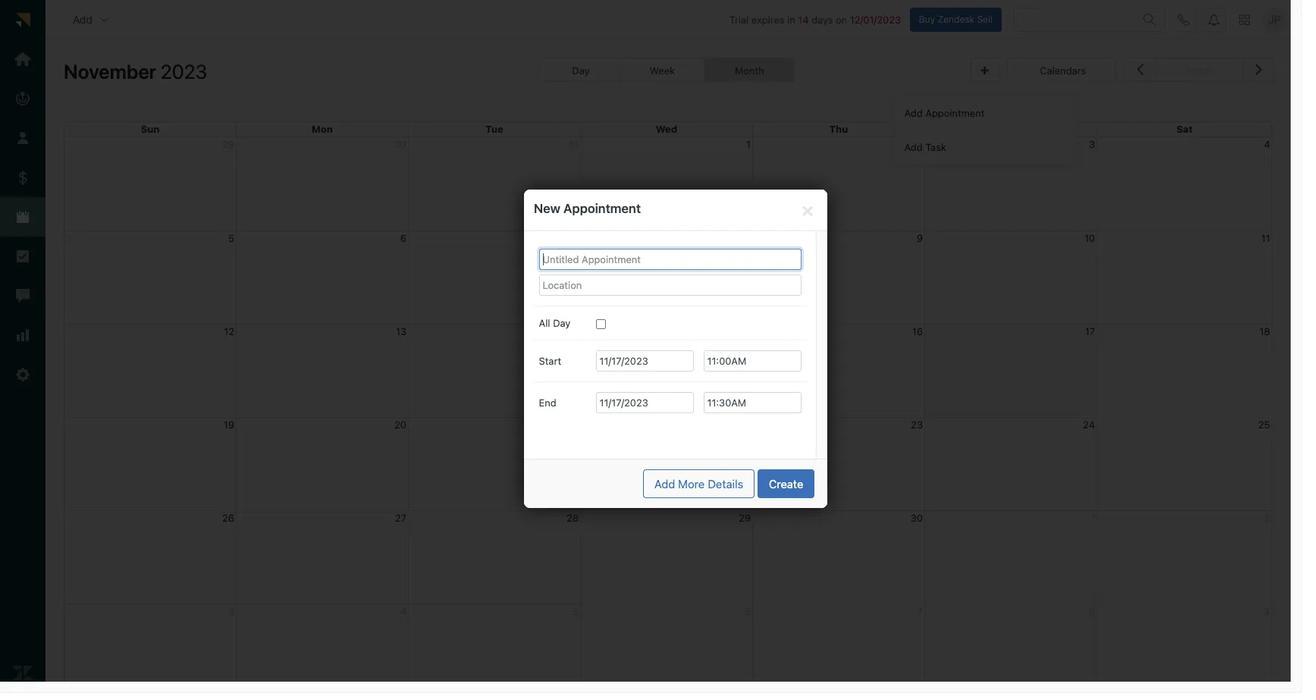 Task type: vqa. For each thing, say whether or not it's contained in the screenshot.
"search box"
no



Task type: locate. For each thing, give the bounding box(es) containing it.
add more details link
[[643, 469, 755, 498]]

12/01/2023
[[850, 13, 901, 25]]

4
[[1265, 138, 1271, 150]]

1 vertical spatial 14
[[568, 325, 579, 337]]

add inside 'button'
[[73, 13, 92, 25]]

None checkbox
[[596, 319, 606, 329]]

start
[[539, 355, 562, 367]]

november
[[64, 60, 156, 83]]

10
[[1085, 232, 1096, 244]]

7
[[573, 232, 579, 244]]

today
[[1186, 65, 1214, 77]]

buy
[[919, 13, 936, 25]]

trial expires in 14 days on 12/01/2023
[[730, 13, 901, 25]]

20
[[395, 419, 407, 431]]

end
[[539, 397, 557, 409]]

add for add
[[73, 13, 92, 25]]

5
[[228, 232, 234, 244]]

16
[[913, 325, 923, 337]]

add left the more at the right bottom of the page
[[655, 477, 675, 491]]

add
[[73, 13, 92, 25], [905, 107, 923, 119], [905, 141, 923, 153], [655, 477, 675, 491]]

Start Time text field
[[704, 351, 802, 372]]

more
[[678, 477, 705, 491]]

add more details
[[655, 477, 744, 491]]

add left task
[[905, 141, 923, 153]]

in
[[788, 13, 796, 25]]

new
[[534, 201, 561, 216]]

november 2023
[[64, 60, 207, 83]]

6
[[400, 232, 407, 244]]

zendesk
[[938, 13, 975, 25]]

19
[[224, 419, 234, 431]]

trial
[[730, 13, 749, 25]]

0 vertical spatial appointment
[[926, 107, 985, 119]]

zendesk image
[[13, 664, 33, 684]]

× link
[[798, 198, 818, 220]]

14
[[798, 13, 809, 25], [568, 325, 579, 337]]

8
[[745, 232, 751, 244]]

25
[[1259, 419, 1271, 431]]

angle right image
[[1256, 59, 1263, 79]]

appointment up task
[[926, 107, 985, 119]]

add up the 2
[[905, 107, 923, 119]]

appointment up "7" at the left top of page
[[564, 201, 641, 216]]

add left 'chevron down' image
[[73, 13, 92, 25]]

sat
[[1177, 123, 1193, 135]]

new appointment
[[534, 201, 641, 216]]

all
[[539, 317, 551, 329]]

23
[[911, 419, 923, 431]]

0 horizontal spatial appointment
[[564, 201, 641, 216]]

add for add more details
[[655, 477, 675, 491]]

appointment
[[926, 107, 985, 119], [564, 201, 641, 216]]

14 right all at the left of the page
[[568, 325, 579, 337]]

0 vertical spatial 14
[[798, 13, 809, 25]]

search image
[[1144, 13, 1156, 25]]

0 horizontal spatial 14
[[568, 325, 579, 337]]

13
[[396, 325, 407, 337]]

14 right in
[[798, 13, 809, 25]]

on
[[836, 13, 848, 25]]

12
[[224, 325, 234, 337]]

End Date text field
[[596, 392, 694, 413]]

26
[[222, 512, 234, 524]]

1 vertical spatial appointment
[[564, 201, 641, 216]]

plus image
[[981, 66, 989, 76]]

1 horizontal spatial appointment
[[926, 107, 985, 119]]

day
[[553, 317, 571, 329]]



Task type: describe. For each thing, give the bounding box(es) containing it.
24
[[1084, 419, 1096, 431]]

appointment for add appointment
[[926, 107, 985, 119]]

2023
[[161, 60, 207, 83]]

sell
[[978, 13, 993, 25]]

11
[[1262, 232, 1271, 244]]

30
[[911, 512, 923, 524]]

1
[[747, 138, 751, 150]]

day
[[572, 65, 590, 77]]

task
[[926, 141, 947, 153]]

add for add task
[[905, 141, 923, 153]]

add button
[[61, 4, 123, 35]]

jp button
[[1263, 7, 1288, 32]]

sun
[[141, 123, 160, 135]]

create link
[[758, 469, 815, 498]]

wed
[[656, 123, 678, 135]]

9
[[917, 232, 923, 244]]

buy zendesk sell button
[[910, 7, 1002, 32]]

29
[[739, 512, 751, 524]]

create
[[769, 477, 804, 491]]

appointment for new appointment
[[564, 201, 641, 216]]

days
[[812, 13, 833, 25]]

week
[[650, 65, 675, 77]]

×
[[802, 198, 814, 220]]

all day
[[539, 317, 571, 329]]

18
[[1260, 325, 1271, 337]]

End Time text field
[[704, 392, 802, 413]]

2
[[917, 138, 923, 150]]

17
[[1085, 325, 1096, 337]]

3
[[1089, 138, 1096, 150]]

angle left image
[[1137, 59, 1144, 79]]

Location text field
[[539, 275, 802, 296]]

27
[[395, 512, 407, 524]]

Untitled Appointment text field
[[539, 248, 802, 270]]

chevron down image
[[98, 13, 111, 25]]

jp
[[1269, 13, 1282, 26]]

add task
[[905, 141, 947, 153]]

tue
[[486, 123, 504, 135]]

add appointment
[[905, 107, 985, 119]]

mon
[[312, 123, 333, 135]]

28
[[567, 512, 579, 524]]

1 horizontal spatial 14
[[798, 13, 809, 25]]

add for add appointment
[[905, 107, 923, 119]]

calls image
[[1178, 13, 1190, 25]]

Start Date text field
[[596, 351, 694, 372]]

expires
[[752, 13, 785, 25]]

zendesk products image
[[1240, 14, 1250, 25]]

bell image
[[1209, 13, 1221, 25]]

buy zendesk sell
[[919, 13, 993, 25]]

calendars
[[1040, 65, 1087, 77]]

thu
[[830, 123, 849, 135]]

details
[[708, 477, 744, 491]]



